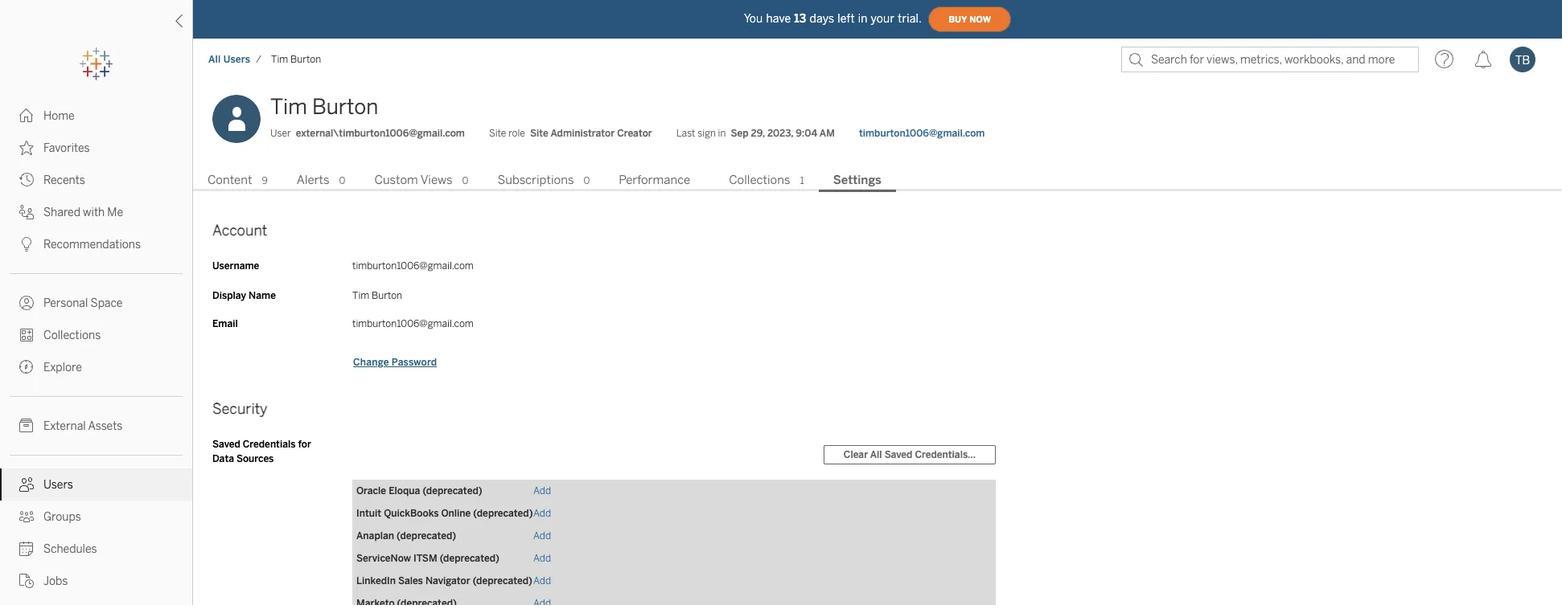 Task type: describe. For each thing, give the bounding box(es) containing it.
shared with me link
[[0, 196, 192, 229]]

in inside tim burton main content
[[718, 128, 726, 139]]

credentials
[[243, 439, 296, 451]]

password
[[392, 357, 437, 368]]

eloqua
[[389, 486, 420, 497]]

by text only_f5he34f image for home
[[19, 109, 34, 123]]

main navigation. press the up and down arrow keys to access links. element
[[0, 100, 192, 606]]

9
[[262, 175, 268, 187]]

buy now
[[949, 14, 992, 25]]

add link for linkedin sales navigator (deprecated)
[[534, 576, 551, 587]]

1 vertical spatial burton
[[312, 94, 379, 120]]

external assets
[[43, 420, 123, 434]]

clear all saved credentials…
[[844, 450, 976, 461]]

credentials…
[[915, 450, 976, 461]]

online
[[441, 508, 471, 520]]

0 vertical spatial timburton1006@gmail.com
[[859, 128, 985, 139]]

add for servicenow itsm (deprecated)
[[534, 554, 551, 565]]

by text only_f5he34f image for jobs
[[19, 575, 34, 589]]

recommendations link
[[0, 229, 192, 261]]

display name
[[212, 290, 276, 302]]

(deprecated) right 'navigator'
[[473, 576, 533, 587]]

2023,
[[768, 128, 794, 139]]

1 vertical spatial tim
[[270, 94, 307, 120]]

buy
[[949, 14, 967, 25]]

by text only_f5he34f image for groups
[[19, 510, 34, 525]]

clear all saved credentials… button
[[824, 446, 996, 465]]

all users /
[[208, 54, 262, 65]]

change password link
[[352, 356, 438, 369]]

sub-spaces tab list
[[193, 171, 1563, 192]]

oracle eloqua (deprecated)
[[356, 486, 482, 497]]

space
[[91, 297, 123, 311]]

2 add from the top
[[534, 508, 551, 520]]

0 vertical spatial burton
[[290, 54, 321, 65]]

creator
[[617, 128, 652, 139]]

explore
[[43, 361, 82, 375]]

your
[[871, 12, 895, 25]]

with
[[83, 206, 105, 220]]

custom views
[[375, 173, 453, 187]]

recents link
[[0, 164, 192, 196]]

sources
[[237, 454, 274, 465]]

13
[[794, 12, 807, 25]]

now
[[970, 14, 992, 25]]

am
[[820, 128, 835, 139]]

content
[[208, 173, 252, 187]]

user external\timburton1006@gmail.com
[[270, 128, 465, 139]]

you
[[744, 12, 763, 25]]

/
[[256, 54, 262, 65]]

anaplan (deprecated)
[[356, 531, 456, 542]]

collections link
[[0, 319, 192, 352]]

recents
[[43, 174, 85, 188]]

personal
[[43, 297, 88, 311]]

0 vertical spatial tim
[[271, 54, 288, 65]]

performance
[[619, 173, 691, 187]]

account
[[212, 222, 268, 240]]

tim burton main content
[[193, 80, 1563, 606]]

saved credentials for data sources
[[212, 439, 311, 465]]

by text only_f5he34f image for recommendations
[[19, 237, 34, 252]]

tim burton element
[[266, 54, 326, 65]]

groups
[[43, 511, 81, 525]]

2 vertical spatial burton
[[372, 290, 402, 302]]

external
[[43, 420, 86, 434]]

external assets link
[[0, 410, 192, 443]]

29,
[[751, 128, 765, 139]]

schedules link
[[0, 534, 192, 566]]

by text only_f5he34f image for users
[[19, 478, 34, 492]]

intuit quickbooks online (deprecated) add
[[356, 508, 551, 520]]

servicenow
[[356, 554, 411, 565]]

administrator
[[551, 128, 615, 139]]

1 vertical spatial tim burton
[[270, 94, 379, 120]]

by text only_f5he34f image for recents
[[19, 173, 34, 188]]

1 horizontal spatial in
[[858, 12, 868, 25]]

change
[[353, 357, 389, 368]]

name
[[249, 290, 276, 302]]

collections inside 'sub-spaces' tab list
[[729, 173, 791, 187]]

username
[[212, 261, 259, 272]]

last sign in sep 29, 2023, 9:04 am
[[677, 128, 835, 139]]

add link for servicenow itsm (deprecated)
[[534, 554, 551, 565]]

1 site from the left
[[489, 128, 506, 139]]

timburton1006@gmail.com for username
[[352, 261, 474, 272]]

users link
[[0, 469, 192, 501]]

0 vertical spatial tim burton
[[271, 54, 321, 65]]

have
[[766, 12, 791, 25]]

favorites link
[[0, 132, 192, 164]]

(deprecated) right online
[[473, 508, 533, 520]]

shared
[[43, 206, 80, 220]]



Task type: vqa. For each thing, say whether or not it's contained in the screenshot.
Buy Now
yes



Task type: locate. For each thing, give the bounding box(es) containing it.
(deprecated)
[[423, 486, 482, 497], [473, 508, 533, 520], [397, 531, 456, 542], [440, 554, 500, 565], [473, 576, 533, 587]]

0 vertical spatial users
[[223, 54, 250, 65]]

by text only_f5he34f image inside groups link
[[19, 510, 34, 525]]

for
[[298, 439, 311, 451]]

timburton1006@gmail.com link
[[859, 126, 985, 141]]

site
[[489, 128, 506, 139], [530, 128, 549, 139]]

groups link
[[0, 501, 192, 534]]

you have 13 days left in your trial.
[[744, 12, 922, 25]]

0 horizontal spatial in
[[718, 128, 726, 139]]

days
[[810, 12, 835, 25]]

1 vertical spatial collections
[[43, 329, 101, 343]]

display
[[212, 290, 246, 302]]

1 by text only_f5he34f image from the top
[[19, 173, 34, 188]]

in right sign
[[718, 128, 726, 139]]

1 horizontal spatial site
[[530, 128, 549, 139]]

by text only_f5he34f image left explore
[[19, 361, 34, 375]]

saved up "data"
[[212, 439, 240, 451]]

in right left
[[858, 12, 868, 25]]

2 site from the left
[[530, 128, 549, 139]]

1 vertical spatial timburton1006@gmail.com
[[352, 261, 474, 272]]

1 horizontal spatial 0
[[462, 175, 469, 187]]

tim up change
[[352, 290, 370, 302]]

data
[[212, 454, 234, 465]]

linkedin
[[356, 576, 396, 587]]

by text only_f5he34f image inside favorites "link"
[[19, 141, 34, 155]]

favorites
[[43, 142, 90, 155]]

3 by text only_f5he34f image from the top
[[19, 205, 34, 220]]

by text only_f5he34f image left external
[[19, 419, 34, 434]]

1 add from the top
[[534, 486, 551, 497]]

timburton1006@gmail.com for email
[[352, 319, 474, 330]]

clear
[[844, 450, 868, 461]]

sep
[[731, 128, 749, 139]]

0 down administrator
[[584, 175, 590, 187]]

2 vertical spatial tim
[[352, 290, 370, 302]]

by text only_f5he34f image inside recents link
[[19, 173, 34, 188]]

add for anaplan (deprecated)
[[534, 531, 551, 542]]

4 add link from the top
[[534, 554, 551, 565]]

last
[[677, 128, 696, 139]]

2 0 from the left
[[462, 175, 469, 187]]

0 vertical spatial collections
[[729, 173, 791, 187]]

by text only_f5he34f image left recommendations
[[19, 237, 34, 252]]

add for oracle eloqua (deprecated)
[[534, 486, 551, 497]]

anaplan
[[356, 531, 394, 542]]

personal space
[[43, 297, 123, 311]]

(deprecated) up intuit quickbooks online (deprecated) add
[[423, 486, 482, 497]]

add
[[534, 486, 551, 497], [534, 508, 551, 520], [534, 531, 551, 542], [534, 554, 551, 565], [534, 576, 551, 587]]

shared with me
[[43, 206, 123, 220]]

tim burton right /
[[271, 54, 321, 65]]

email
[[212, 319, 238, 330]]

tim burton up user external\timburton1006@gmail.com
[[270, 94, 379, 120]]

recommendations
[[43, 238, 141, 252]]

custom
[[375, 173, 418, 187]]

saved inside 'clear all saved credentials…' button
[[885, 450, 913, 461]]

navigator
[[426, 576, 470, 587]]

by text only_f5he34f image inside schedules link
[[19, 542, 34, 557]]

by text only_f5he34f image
[[19, 109, 34, 123], [19, 141, 34, 155], [19, 205, 34, 220], [19, 237, 34, 252], [19, 361, 34, 375], [19, 419, 34, 434], [19, 510, 34, 525], [19, 542, 34, 557]]

by text only_f5he34f image for schedules
[[19, 542, 34, 557]]

jobs link
[[0, 566, 192, 598]]

site role site administrator creator
[[489, 128, 652, 139]]

0 for subscriptions
[[584, 175, 590, 187]]

1 add link from the top
[[534, 486, 551, 497]]

trial.
[[898, 12, 922, 25]]

me
[[107, 206, 123, 220]]

0 horizontal spatial collections
[[43, 329, 101, 343]]

tim burton up change
[[352, 290, 402, 302]]

oracle
[[356, 486, 386, 497]]

by text only_f5he34f image for personal space
[[19, 296, 34, 311]]

3 add from the top
[[534, 531, 551, 542]]

timburton1006@gmail.com
[[859, 128, 985, 139], [352, 261, 474, 272], [352, 319, 474, 330]]

0 vertical spatial all
[[208, 54, 221, 65]]

settings
[[834, 173, 882, 187]]

0 horizontal spatial site
[[489, 128, 506, 139]]

by text only_f5he34f image inside users link
[[19, 478, 34, 492]]

add link for oracle eloqua (deprecated)
[[534, 486, 551, 497]]

2 vertical spatial tim burton
[[352, 290, 402, 302]]

0 horizontal spatial 0
[[339, 175, 346, 187]]

4 add from the top
[[534, 554, 551, 565]]

by text only_f5he34f image
[[19, 173, 34, 188], [19, 296, 34, 311], [19, 328, 34, 343], [19, 478, 34, 492], [19, 575, 34, 589]]

0 for alerts
[[339, 175, 346, 187]]

3 add link from the top
[[534, 531, 551, 542]]

add link for intuit quickbooks online (deprecated)
[[534, 508, 551, 520]]

7 by text only_f5he34f image from the top
[[19, 510, 34, 525]]

buy now button
[[929, 6, 1012, 32]]

burton
[[290, 54, 321, 65], [312, 94, 379, 120], [372, 290, 402, 302]]

by text only_f5he34f image inside shared with me link
[[19, 205, 34, 220]]

users left /
[[223, 54, 250, 65]]

site left role
[[489, 128, 506, 139]]

quickbooks
[[384, 508, 439, 520]]

by text only_f5he34f image for favorites
[[19, 141, 34, 155]]

1 horizontal spatial collections
[[729, 173, 791, 187]]

Search for views, metrics, workbooks, and more text field
[[1122, 47, 1420, 72]]

change password
[[353, 357, 437, 368]]

role
[[509, 128, 525, 139]]

collections
[[729, 173, 791, 187], [43, 329, 101, 343]]

1 horizontal spatial saved
[[885, 450, 913, 461]]

add link for anaplan (deprecated)
[[534, 531, 551, 542]]

1 vertical spatial in
[[718, 128, 726, 139]]

0 horizontal spatial all
[[208, 54, 221, 65]]

navigation panel element
[[0, 48, 192, 606]]

4 by text only_f5he34f image from the top
[[19, 478, 34, 492]]

schedules
[[43, 543, 97, 557]]

all right clear
[[871, 450, 882, 461]]

home
[[43, 109, 75, 123]]

intuit
[[356, 508, 382, 520]]

explore link
[[0, 352, 192, 384]]

servicenow itsm (deprecated)
[[356, 554, 500, 565]]

all inside button
[[871, 450, 882, 461]]

5 by text only_f5he34f image from the top
[[19, 575, 34, 589]]

views
[[421, 173, 453, 187]]

by text only_f5he34f image inside personal space link
[[19, 296, 34, 311]]

assets
[[88, 420, 123, 434]]

2 by text only_f5he34f image from the top
[[19, 141, 34, 155]]

user
[[270, 128, 291, 139]]

collections left 1
[[729, 173, 791, 187]]

users inside main navigation. press the up and down arrow keys to access links. element
[[43, 479, 73, 492]]

all left /
[[208, 54, 221, 65]]

all users link
[[208, 53, 251, 66]]

in
[[858, 12, 868, 25], [718, 128, 726, 139]]

6 by text only_f5he34f image from the top
[[19, 419, 34, 434]]

1 horizontal spatial all
[[871, 450, 882, 461]]

1 horizontal spatial users
[[223, 54, 250, 65]]

5 add link from the top
[[534, 576, 551, 587]]

1 by text only_f5he34f image from the top
[[19, 109, 34, 123]]

3 by text only_f5he34f image from the top
[[19, 328, 34, 343]]

saved inside saved credentials for data sources
[[212, 439, 240, 451]]

by text only_f5he34f image left shared
[[19, 205, 34, 220]]

burton up change password link
[[372, 290, 402, 302]]

by text only_f5he34f image inside recommendations link
[[19, 237, 34, 252]]

3 0 from the left
[[584, 175, 590, 187]]

0 for custom views
[[462, 175, 469, 187]]

by text only_f5he34f image inside external assets link
[[19, 419, 34, 434]]

8 by text only_f5he34f image from the top
[[19, 542, 34, 557]]

collections inside main navigation. press the up and down arrow keys to access links. element
[[43, 329, 101, 343]]

by text only_f5he34f image left groups
[[19, 510, 34, 525]]

5 by text only_f5he34f image from the top
[[19, 361, 34, 375]]

itsm
[[414, 554, 437, 565]]

tim up user
[[270, 94, 307, 120]]

by text only_f5he34f image inside 'explore' link
[[19, 361, 34, 375]]

saved
[[212, 439, 240, 451], [885, 450, 913, 461]]

9:04
[[796, 128, 818, 139]]

burton up user external\timburton1006@gmail.com
[[312, 94, 379, 120]]

users up groups
[[43, 479, 73, 492]]

alerts
[[297, 173, 330, 187]]

0 horizontal spatial users
[[43, 479, 73, 492]]

external\timburton1006@gmail.com
[[296, 128, 465, 139]]

saved right clear
[[885, 450, 913, 461]]

0 horizontal spatial saved
[[212, 439, 240, 451]]

by text only_f5he34f image for external assets
[[19, 419, 34, 434]]

security
[[212, 401, 268, 418]]

(deprecated) up itsm
[[397, 531, 456, 542]]

users
[[223, 54, 250, 65], [43, 479, 73, 492]]

5 add from the top
[[534, 576, 551, 587]]

by text only_f5he34f image for explore
[[19, 361, 34, 375]]

sign
[[698, 128, 716, 139]]

0 right alerts
[[339, 175, 346, 187]]

sales
[[398, 576, 423, 587]]

(deprecated) up linkedin sales navigator (deprecated) add at the left bottom of the page
[[440, 554, 500, 565]]

by text only_f5he34f image inside home link
[[19, 109, 34, 123]]

subscriptions
[[498, 173, 574, 187]]

1 vertical spatial users
[[43, 479, 73, 492]]

2 by text only_f5he34f image from the top
[[19, 296, 34, 311]]

0 right views
[[462, 175, 469, 187]]

home link
[[0, 100, 192, 132]]

left
[[838, 12, 855, 25]]

linkedin sales navigator (deprecated) add
[[356, 576, 551, 587]]

0
[[339, 175, 346, 187], [462, 175, 469, 187], [584, 175, 590, 187]]

tim right /
[[271, 54, 288, 65]]

tim burton
[[271, 54, 321, 65], [270, 94, 379, 120], [352, 290, 402, 302]]

burton right /
[[290, 54, 321, 65]]

jobs
[[43, 575, 68, 589]]

by text only_f5he34f image for shared with me
[[19, 205, 34, 220]]

1 0 from the left
[[339, 175, 346, 187]]

4 by text only_f5he34f image from the top
[[19, 237, 34, 252]]

0 vertical spatial in
[[858, 12, 868, 25]]

1 vertical spatial all
[[871, 450, 882, 461]]

collections down the personal
[[43, 329, 101, 343]]

1
[[800, 175, 805, 187]]

2 add link from the top
[[534, 508, 551, 520]]

2 horizontal spatial 0
[[584, 175, 590, 187]]

by text only_f5he34f image inside the jobs link
[[19, 575, 34, 589]]

by text only_f5he34f image for collections
[[19, 328, 34, 343]]

site right role
[[530, 128, 549, 139]]

by text only_f5he34f image inside collections link
[[19, 328, 34, 343]]

by text only_f5he34f image left schedules
[[19, 542, 34, 557]]

personal space link
[[0, 287, 192, 319]]

2 vertical spatial timburton1006@gmail.com
[[352, 319, 474, 330]]

by text only_f5he34f image left favorites
[[19, 141, 34, 155]]

by text only_f5he34f image left home
[[19, 109, 34, 123]]



